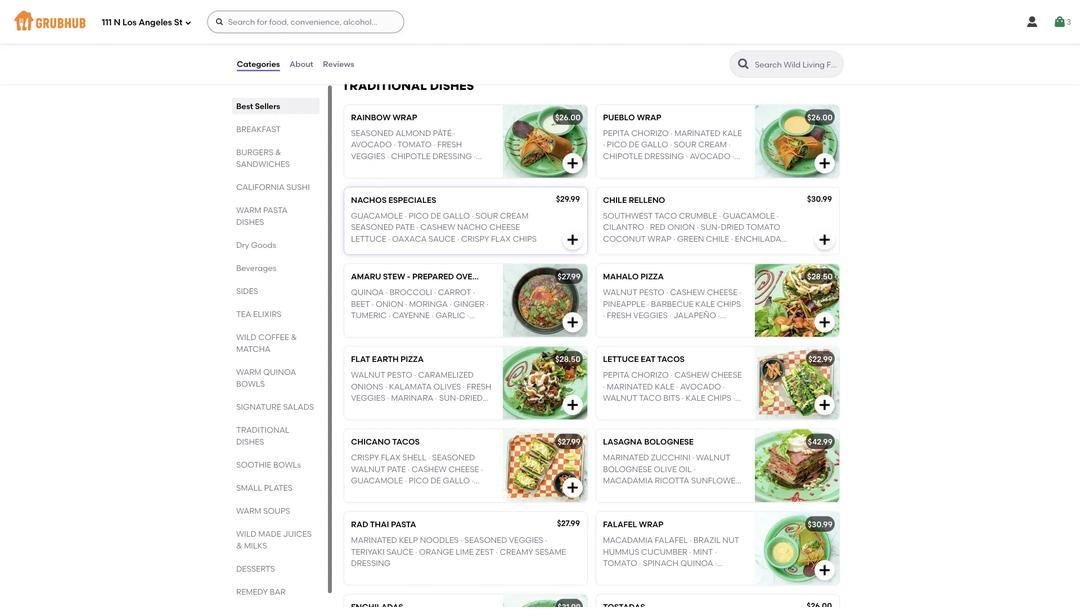 Task type: vqa. For each thing, say whether or not it's contained in the screenshot.
Top
no



Task type: describe. For each thing, give the bounding box(es) containing it.
sunflower
[[691, 476, 741, 486]]

tomato inside kale • bell pepper • tomato • avocado • red cabbage • walnut bits • pepitas • chipotle dressing
[[434, 5, 468, 15]]

onion inside quinoa · broccoli · carrot · beet · onion · moringa · ginger · tumeric · cayenne · garlic · coco jerky · kale chips · avocado
[[376, 299, 403, 309]]

ginger inside macadamia falafel · brazil nut hummus cucumber · mint · tomato · spinach quinoa · kalamata olives · garlic ginger dressing spinach wrap · tahini
[[713, 570, 744, 580]]

rainbow wrap
[[351, 113, 417, 122]]

rainbow wrap image
[[503, 105, 587, 178]]

southwest taco crumble · guacamole · cilantro · red onion · sun-dried tomato coconut wrap · green chile · enchilada sauce · sour cream
[[603, 211, 782, 255]]

creamy
[[500, 547, 533, 557]]

sauce inside "crispy flax shell · seasoned walnut pate · cashew cheese · guacamole · pico de gallo · romaine lettuce · sour cream · oaxaca sauce"
[[388, 499, 414, 508]]

seasoned inside marinated kelp noodles · seasoned veggies · teriyaki sauce · orange lime zest · creamy sesame dressing
[[465, 536, 507, 545]]

small
[[236, 483, 262, 493]]

chicano
[[351, 437, 391, 447]]

veggies inside seasoned almond pâté · avocado · tomato · fresh veggies · chipotle dressing · sun-dried tomato coconut wrap
[[351, 151, 385, 161]]

cheese inside guacamole · pico de gallo · sour cream seasoned patе · cashew nacho cheese lettuce · oaxaca sauce · crispy flax chips
[[490, 223, 520, 232]]

gallo inside guacamole · pico de gallo · sour cream seasoned patе · cashew nacho cheese lettuce · oaxaca sauce · crispy flax chips
[[443, 211, 470, 221]]

cheese inside walnut pesto · cashew cheese · pineapple · barbecue kale chips · fresh veggies · jalapeño · mixed green salad
[[707, 288, 738, 297]]

lasagna bolognese
[[603, 437, 694, 447]]

especiales
[[389, 195, 436, 205]]

svg image for southwest taco crumble · guacamole · cilantro · red onion · sun-dried tomato coconut wrap · green chile · enchilada sauce · sour cream
[[818, 233, 832, 247]]

0 horizontal spatial chile
[[603, 195, 627, 205]]

best sellers
[[236, 101, 280, 111]]

green inside southwest taco crumble · guacamole · cilantro · red onion · sun-dried tomato coconut wrap · green chile · enchilada sauce · sour cream
[[677, 234, 704, 244]]

walnut inside walnut pesto · cashew cheese · pineapple · barbecue kale chips · fresh veggies · jalapeño · mixed green salad
[[603, 288, 637, 297]]

cheese inside "crispy flax shell · seasoned walnut pate · cashew cheese · guacamole · pico de gallo · romaine lettuce · sour cream · oaxaca sauce"
[[449, 465, 479, 474]]

seasoned inside guacamole · pico de gallo · sour cream seasoned patе · cashew nacho cheese lettuce · oaxaca sauce · crispy flax chips
[[351, 223, 394, 232]]

plates
[[264, 483, 293, 493]]

dishes inside traditional dishes
[[236, 437, 264, 447]]

traditional dishes tab
[[236, 424, 315, 448]]

walnut inside kale • bell pepper • tomato • avocado • red cabbage • walnut bits • pepitas • chipotle dressing
[[351, 28, 385, 38]]

tomato inside macadamia falafel · brazil nut hummus cucumber · mint · tomato · spinach quinoa · kalamata olives · garlic ginger dressing spinach wrap · tahini
[[603, 559, 637, 568]]

warm pasta dishes
[[236, 205, 288, 227]]

1 vertical spatial tacos
[[392, 437, 420, 447]]

1 vertical spatial pizza
[[401, 355, 424, 364]]

bits for kale
[[664, 393, 680, 403]]

enchiladas image
[[503, 595, 587, 608]]

elixirs
[[253, 309, 282, 319]]

wild coffee & matcha tab
[[236, 331, 315, 355]]

$28.50 for flat earth pizza
[[555, 355, 581, 364]]

zest
[[476, 547, 494, 557]]

seasoned almond pâté · avocado · tomato · fresh veggies · chipotle dressing · sun-dried tomato coconut wrap
[[351, 129, 476, 184]]

marinated zucchini · walnut bolognese olive oil · macadamia ricotta sunflower seed pesto
[[603, 453, 741, 497]]

reviews button
[[322, 44, 355, 84]]

0 vertical spatial spinach
[[643, 559, 679, 568]]

chips inside "pepita chorizo · cashew cheese · marinated kale · avocado · walnut taco bits · kale chips · veggies · sour cream · pumpkinseed oil · oaxaca sauce"
[[708, 393, 732, 403]]

flat
[[351, 355, 370, 364]]

los
[[123, 18, 137, 28]]

dry goods tab
[[236, 239, 315, 251]]

ricotta
[[655, 476, 690, 486]]

milks
[[244, 541, 267, 551]]

small plates
[[236, 483, 293, 493]]

de inside pepita chorizo · marinated kale · pico de gallo · sour cream · chipotle dressing · avocado · sun-dried tomato coconut wrap
[[629, 140, 639, 149]]

0 vertical spatial bolognese
[[644, 437, 694, 447]]

chips inside guacamole · pico de gallo · sour cream seasoned patе · cashew nacho cheese lettuce · oaxaca sauce · crispy flax chips
[[513, 234, 537, 244]]

pepita for marinated
[[603, 371, 630, 380]]

3
[[1067, 17, 1071, 27]]

quinoa inside warm quinoa bowls
[[263, 367, 296, 377]]

sellers
[[255, 101, 280, 111]]

sour inside pepita chorizo · marinated kale · pico de gallo · sour cream · chipotle dressing · avocado · sun-dried tomato coconut wrap
[[674, 140, 697, 149]]

taco inside "pepita chorizo · cashew cheese · marinated kale · avocado · walnut taco bits · kale chips · veggies · sour cream · pumpkinseed oil · oaxaca sauce"
[[639, 393, 662, 403]]

breakfast tab
[[236, 123, 315, 135]]

cream inside "pepita chorizo · cashew cheese · marinated kale · avocado · walnut taco bits · kale chips · veggies · sour cream · pumpkinseed oil · oaxaca sauce"
[[668, 405, 696, 414]]

marinated inside marinated kelp noodles · seasoned veggies · teriyaki sauce · orange lime zest · creamy sesame dressing
[[351, 536, 397, 545]]

warm pasta dishes tab
[[236, 204, 315, 228]]

moringa
[[409, 299, 448, 309]]

bowls
[[236, 379, 265, 389]]

tomato up especiales
[[396, 163, 431, 172]]

sandwiches
[[236, 159, 290, 169]]

warm soups
[[236, 506, 290, 516]]

coffee
[[258, 333, 289, 342]]

dried inside southwest taco crumble · guacamole · cilantro · red onion · sun-dried tomato coconut wrap · green chile · enchilada sauce · sour cream
[[721, 223, 744, 232]]

dressing inside marinated kelp noodles · seasoned veggies · teriyaki sauce · orange lime zest · creamy sesame dressing
[[351, 559, 391, 568]]

tahini
[[711, 582, 737, 591]]

guacamole · pico de gallo · sour cream seasoned patе · cashew nacho cheese lettuce · oaxaca sauce · crispy flax chips
[[351, 211, 537, 244]]

0 vertical spatial $30.99
[[807, 194, 832, 204]]

oaxaca inside "pepita chorizo · cashew cheese · marinated kale · avocado · walnut taco bits · kale chips · veggies · sour cream · pumpkinseed oil · oaxaca sauce"
[[680, 416, 714, 426]]

cashew inside "pepita chorizo · cashew cheese · marinated kale · avocado · walnut taco bits · kale chips · veggies · sour cream · pumpkinseed oil · oaxaca sauce"
[[675, 371, 710, 380]]

salad
[[659, 322, 685, 332]]

brazil
[[694, 536, 721, 545]]

breakfast
[[236, 124, 281, 134]]

cashew inside "crispy flax shell · seasoned walnut pate · cashew cheese · guacamole · pico de gallo · romaine lettuce · sour cream · oaxaca sauce"
[[412, 465, 447, 474]]

1 vertical spatial pasta
[[391, 520, 416, 530]]

Search for food, convenience, alcohol... search field
[[207, 11, 404, 33]]

chipotle image
[[503, 0, 587, 55]]

tomato inside southwest taco crumble · guacamole · cilantro · red onion · sun-dried tomato coconut wrap · green chile · enchilada sauce · sour cream
[[746, 223, 780, 232]]

macadamia inside macadamia falafel · brazil nut hummus cucumber · mint · tomato · spinach quinoa · kalamata olives · garlic ginger dressing spinach wrap · tahini
[[603, 536, 653, 545]]

california sushi
[[236, 182, 310, 192]]

oaxaca inside guacamole · pico de gallo · sour cream seasoned patе · cashew nacho cheese lettuce · oaxaca sauce · crispy flax chips
[[392, 234, 427, 244]]

wrap right pueblo at the right top of page
[[637, 113, 662, 122]]

0 vertical spatial traditional dishes
[[342, 79, 474, 93]]

enchilada
[[735, 234, 782, 244]]

1 vertical spatial lettuce
[[603, 355, 639, 364]]

sun- inside seasoned almond pâté · avocado · tomato · fresh veggies · chipotle dressing · sun-dried tomato coconut wrap
[[351, 163, 371, 172]]

red inside southwest taco crumble · guacamole · cilantro · red onion · sun-dried tomato coconut wrap · green chile · enchilada sauce · sour cream
[[650, 223, 666, 232]]

pico inside "crispy flax shell · seasoned walnut pate · cashew cheese · guacamole · pico de gallo · romaine lettuce · sour cream · oaxaca sauce"
[[409, 476, 429, 486]]

about button
[[289, 44, 314, 84]]

amaru stew - prepared over 118 degrees
[[351, 272, 529, 281]]

falafel wrap image
[[755, 512, 839, 586]]

main navigation navigation
[[0, 0, 1080, 44]]

southwest
[[603, 211, 653, 221]]

pico inside guacamole · pico de gallo · sour cream seasoned patе · cashew nacho cheese lettuce · oaxaca sauce · crispy flax chips
[[409, 211, 429, 221]]

dressing inside macadamia falafel · brazil nut hummus cucumber · mint · tomato · spinach quinoa · kalamata olives · garlic ginger dressing spinach wrap · tahini
[[603, 582, 643, 591]]

sesame
[[535, 547, 566, 557]]

0 vertical spatial dishes
[[430, 79, 474, 93]]

rainbow
[[351, 113, 391, 122]]

seed
[[603, 487, 623, 497]]

chips inside walnut pesto · cashew cheese · pineapple · barbecue kale chips · fresh veggies · jalapeño · mixed green salad
[[717, 299, 741, 309]]

dry goods
[[236, 240, 276, 250]]

oil inside "pepita chorizo · cashew cheese · marinated kale · avocado · walnut taco bits · kale chips · veggies · sour cream · pumpkinseed oil · oaxaca sauce"
[[661, 416, 674, 426]]

green inside walnut pesto · cashew cheese · pineapple · barbecue kale chips · fresh veggies · jalapeño · mixed green salad
[[630, 322, 657, 332]]

$27.99 for crispy flax shell · seasoned walnut pate · cashew cheese · guacamole · pico de gallo · romaine lettuce · sour cream · oaxaca sauce
[[558, 437, 581, 447]]

soothie bowls tab
[[236, 459, 315, 471]]

pâté
[[433, 129, 452, 138]]

3 button
[[1053, 12, 1071, 32]]

wrap inside macadamia falafel · brazil nut hummus cucumber · mint · tomato · spinach quinoa · kalamata olives · garlic ginger dressing spinach wrap · tahini
[[682, 582, 706, 591]]

burgers & sandwiches
[[236, 147, 290, 169]]

nachos
[[351, 195, 387, 205]]

small plates tab
[[236, 482, 315, 494]]

quinoa inside macadamia falafel · brazil nut hummus cucumber · mint · tomato · spinach quinoa · kalamata olives · garlic ginger dressing spinach wrap · tahini
[[680, 559, 713, 568]]

veggies inside walnut pesto · cashew cheese · pineapple · barbecue kale chips · fresh veggies · jalapeño · mixed green salad
[[633, 311, 668, 320]]

nacho
[[457, 223, 488, 232]]

svg image for flat earth pizza
[[566, 399, 580, 412]]

svg image for lettuce eat tacos
[[818, 399, 832, 412]]

tomato down the almond
[[398, 140, 432, 149]]

garlic for tahini
[[681, 570, 711, 580]]

$29.99
[[556, 194, 580, 204]]

pasta inside warm pasta dishes
[[263, 205, 288, 215]]

teriyaki
[[351, 547, 385, 557]]

lettuce inside "crispy flax shell · seasoned walnut pate · cashew cheese · guacamole · pico de gallo · romaine lettuce · sour cream · oaxaca sauce"
[[390, 487, 425, 497]]

chile relleno
[[603, 195, 665, 205]]

sauce inside marinated kelp noodles · seasoned veggies · teriyaki sauce · orange lime zest · creamy sesame dressing
[[387, 547, 413, 557]]

veggies inside marinated kelp noodles · seasoned veggies · teriyaki sauce · orange lime zest · creamy sesame dressing
[[509, 536, 543, 545]]

chorizo for de
[[631, 129, 669, 138]]

kale • bell pepper • tomato • avocado • red cabbage • walnut bits • pepitas • chipotle dressing
[[351, 5, 488, 49]]

cilantro
[[603, 223, 644, 232]]

dried inside pepita chorizo · marinated kale · pico de gallo · sour cream · chipotle dressing · avocado · sun-dried tomato coconut wrap
[[623, 163, 647, 172]]

relleno
[[629, 195, 665, 205]]

bolognese inside marinated zucchini · walnut bolognese olive oil · macadamia ricotta sunflower seed pesto
[[603, 465, 652, 474]]

crumble
[[679, 211, 717, 221]]

crispy flax shell · seasoned walnut pate · cashew cheese · guacamole · pico de gallo · romaine lettuce · sour cream · oaxaca sauce
[[351, 453, 488, 508]]

$27.99 for quinoa · broccoli · carrot · beet · onion · moringa · ginger · tumeric · cayenne · garlic · coco jerky · kale chips · avocado
[[558, 272, 581, 281]]

wild for matcha
[[236, 333, 257, 342]]

sun- inside southwest taco crumble · guacamole · cilantro · red onion · sun-dried tomato coconut wrap · green chile · enchilada sauce · sour cream
[[701, 223, 721, 232]]

kale inside pepita chorizo · marinated kale · pico de gallo · sour cream · chipotle dressing · avocado · sun-dried tomato coconut wrap
[[723, 129, 742, 138]]

garlic for chips
[[436, 311, 465, 320]]

111
[[102, 18, 112, 28]]

pepitas
[[411, 28, 442, 38]]

pepper
[[398, 5, 427, 15]]

2 vertical spatial $27.99
[[557, 519, 580, 528]]

bell
[[378, 5, 396, 15]]

sauce inside southwest taco crumble · guacamole · cilantro · red onion · sun-dried tomato coconut wrap · green chile · enchilada sauce · sour cream
[[603, 245, 630, 255]]

over
[[456, 272, 478, 281]]

olives
[[648, 570, 675, 580]]

stew
[[383, 272, 405, 281]]

avocado inside "pepita chorizo · cashew cheese · marinated kale · avocado · walnut taco bits · kale chips · veggies · sour cream · pumpkinseed oil · oaxaca sauce"
[[680, 382, 721, 391]]

1 vertical spatial spinach
[[645, 582, 680, 591]]

walnut inside "crispy flax shell · seasoned walnut pate · cashew cheese · guacamole · pico de gallo · romaine lettuce · sour cream · oaxaca sauce"
[[351, 465, 385, 474]]

walnut inside marinated zucchini · walnut bolognese olive oil · macadamia ricotta sunflower seed pesto
[[696, 453, 731, 463]]

amaru
[[351, 272, 381, 281]]

avocado inside pepita chorizo · marinated kale · pico de gallo · sour cream · chipotle dressing · avocado · sun-dried tomato coconut wrap
[[690, 151, 731, 161]]

remedy bar
[[236, 587, 286, 597]]

kale inside quinoa · broccoli · carrot · beet · onion · moringa · ginger · tumeric · cayenne · garlic · coco jerky · kale chips · avocado
[[409, 322, 429, 332]]

coconut inside seasoned almond pâté · avocado · tomato · fresh veggies · chipotle dressing · sun-dried tomato coconut wrap
[[433, 163, 475, 172]]

1 vertical spatial $30.99
[[808, 520, 833, 530]]

pumpkinseed
[[603, 416, 659, 426]]

falafel inside macadamia falafel · brazil nut hummus cucumber · mint · tomato · spinach quinoa · kalamata olives · garlic ginger dressing spinach wrap · tahini
[[655, 536, 688, 545]]

chicano tacos
[[351, 437, 420, 447]]

oaxaca inside "crispy flax shell · seasoned walnut pate · cashew cheese · guacamole · pico de gallo · romaine lettuce · sour cream · oaxaca sauce"
[[351, 499, 386, 508]]

warm for bowls
[[236, 367, 261, 377]]

wrap up the almond
[[393, 113, 417, 122]]

guacamole inside "crispy flax shell · seasoned walnut pate · cashew cheese · guacamole · pico de gallo · romaine lettuce · sour cream · oaxaca sauce"
[[351, 476, 403, 486]]

sun- inside pepita chorizo · marinated kale · pico de gallo · sour cream · chipotle dressing · avocado · sun-dried tomato coconut wrap
[[603, 163, 623, 172]]

noodles
[[420, 536, 459, 545]]

avocado inside kale • bell pepper • tomato • avocado • red cabbage • walnut bits • pepitas • chipotle dressing
[[351, 17, 392, 26]]

dressing inside pepita chorizo · marinated kale · pico de gallo · sour cream · chipotle dressing · avocado · sun-dried tomato coconut wrap
[[645, 151, 684, 161]]

reviews
[[323, 59, 354, 69]]

svg image for quinoa · broccoli · carrot · beet · onion · moringa · ginger · tumeric · cayenne · garlic · coco jerky · kale chips · avocado
[[566, 316, 580, 330]]

crispy inside guacamole · pico de gallo · sour cream seasoned patе · cashew nacho cheese lettuce · oaxaca sauce · crispy flax chips
[[461, 234, 489, 244]]

0 vertical spatial pizza
[[641, 272, 664, 281]]

shell
[[403, 453, 427, 463]]

lettuce inside guacamole · pico de gallo · sour cream seasoned patе · cashew nacho cheese lettuce · oaxaca sauce · crispy flax chips
[[351, 234, 386, 244]]

sauce inside "pepita chorizo · cashew cheese · marinated kale · avocado · walnut taco bits · kale chips · veggies · sour cream · pumpkinseed oil · oaxaca sauce"
[[716, 416, 743, 426]]



Task type: locate. For each thing, give the bounding box(es) containing it.
guacamole down nachos
[[351, 211, 403, 221]]

best sellers tab
[[236, 100, 315, 112]]

warm for dishes
[[236, 205, 261, 215]]

wrap
[[393, 113, 417, 122], [637, 113, 662, 122], [351, 174, 375, 184], [603, 174, 627, 184], [648, 234, 672, 244], [639, 520, 664, 530], [682, 582, 706, 591]]

pico down shell
[[409, 476, 429, 486]]

svg image for guacamole · pico de gallo · sour cream seasoned patе · cashew nacho cheese lettuce · oaxaca sauce · crispy flax chips
[[566, 233, 580, 247]]

$27.99 left mahalo
[[558, 272, 581, 281]]

2 horizontal spatial coconut
[[685, 163, 727, 172]]

2 horizontal spatial sun-
[[701, 223, 721, 232]]

0 vertical spatial chile
[[603, 195, 627, 205]]

quinoa inside quinoa · broccoli · carrot · beet · onion · moringa · ginger · tumeric · cayenne · garlic · coco jerky · kale chips · avocado
[[351, 288, 384, 297]]

1 vertical spatial taco
[[639, 393, 662, 403]]

0 horizontal spatial green
[[630, 322, 657, 332]]

traditional
[[342, 79, 427, 93], [236, 425, 290, 435]]

tacos up shell
[[392, 437, 420, 447]]

0 vertical spatial crispy
[[461, 234, 489, 244]]

0 vertical spatial pasta
[[263, 205, 288, 215]]

zucchini
[[651, 453, 691, 463]]

garlic
[[436, 311, 465, 320], [681, 570, 711, 580]]

kelp
[[399, 536, 418, 545]]

pico inside pepita chorizo · marinated kale · pico de gallo · sour cream · chipotle dressing · avocado · sun-dried tomato coconut wrap
[[607, 140, 627, 149]]

jalapeño
[[673, 311, 716, 320]]

warm inside warm soups tab
[[236, 506, 261, 516]]

1 warm from the top
[[236, 205, 261, 215]]

cream inside "crispy flax shell · seasoned walnut pate · cashew cheese · guacamole · pico de gallo · romaine lettuce · sour cream · oaxaca sauce"
[[456, 487, 484, 497]]

svg image for seasoned almond pâté · avocado · tomato · fresh veggies · chipotle dressing · sun-dried tomato coconut wrap
[[566, 157, 580, 170]]

1 horizontal spatial chipotle
[[449, 28, 488, 38]]

oaxaca down patе
[[392, 234, 427, 244]]

cashew inside guacamole · pico de gallo · sour cream seasoned patе · cashew nacho cheese lettuce · oaxaca sauce · crispy flax chips
[[420, 223, 455, 232]]

1 horizontal spatial tacos
[[657, 355, 685, 364]]

thai
[[370, 520, 389, 530]]

taco inside southwest taco crumble · guacamole · cilantro · red onion · sun-dried tomato coconut wrap · green chile · enchilada sauce · sour cream
[[655, 211, 677, 221]]

0 horizontal spatial coconut
[[433, 163, 475, 172]]

tacos right eat
[[657, 355, 685, 364]]

chips inside quinoa · broccoli · carrot · beet · onion · moringa · ginger · tumeric · cayenne · garlic · coco jerky · kale chips · avocado
[[431, 322, 455, 332]]

rad thai pasta
[[351, 520, 416, 530]]

1 vertical spatial fresh
[[607, 311, 632, 320]]

traditional dishes inside tab
[[236, 425, 290, 447]]

pico down pueblo at the right top of page
[[607, 140, 627, 149]]

0 horizontal spatial falafel
[[603, 520, 637, 530]]

2 vertical spatial quinoa
[[680, 559, 713, 568]]

garlic down the mint
[[681, 570, 711, 580]]

california
[[236, 182, 285, 192]]

0 vertical spatial flax
[[491, 234, 511, 244]]

cashew right patе
[[420, 223, 455, 232]]

1 macadamia from the top
[[603, 476, 653, 486]]

remedy bar tab
[[236, 586, 315, 598]]

flat earth pizza image
[[503, 347, 587, 420]]

de inside "crispy flax shell · seasoned walnut pate · cashew cheese · guacamole · pico de gallo · romaine lettuce · sour cream · oaxaca sauce"
[[431, 476, 441, 486]]

1 horizontal spatial quinoa
[[351, 288, 384, 297]]

cheese inside "pepita chorizo · cashew cheese · marinated kale · avocado · walnut taco bits · kale chips · veggies · sour cream · pumpkinseed oil · oaxaca sauce"
[[711, 371, 742, 380]]

& inside "wild made juices & milks"
[[236, 541, 242, 551]]

cayenne
[[393, 311, 430, 320]]

sour inside "pepita chorizo · cashew cheese · marinated kale · avocado · walnut taco bits · kale chips · veggies · sour cream · pumpkinseed oil · oaxaca sauce"
[[643, 405, 666, 414]]

wild inside "wild made juices & milks"
[[236, 529, 257, 539]]

tomato up the relleno
[[649, 163, 683, 172]]

taco down the relleno
[[655, 211, 677, 221]]

wild made juices & milks
[[236, 529, 312, 551]]

0 vertical spatial ginger
[[454, 299, 485, 309]]

dishes up dry goods
[[236, 217, 264, 227]]

fresh inside seasoned almond pâté · avocado · tomato · fresh veggies · chipotle dressing · sun-dried tomato coconut wrap
[[437, 140, 462, 149]]

0 vertical spatial $27.99
[[558, 272, 581, 281]]

onion inside southwest taco crumble · guacamole · cilantro · red onion · sun-dried tomato coconut wrap · green chile · enchilada sauce · sour cream
[[668, 223, 695, 232]]

sun- up nachos
[[351, 163, 371, 172]]

macadamia up hummus
[[603, 536, 653, 545]]

bits
[[387, 28, 404, 38], [664, 393, 680, 403]]

chicano tacos image
[[503, 430, 587, 503]]

veggies up creamy
[[509, 536, 543, 545]]

118
[[480, 272, 491, 281]]

california sushi tab
[[236, 181, 315, 193]]

desserts
[[236, 564, 275, 574]]

1 vertical spatial pepita
[[603, 371, 630, 380]]

pepita for pico
[[603, 129, 630, 138]]

0 horizontal spatial sun-
[[351, 163, 371, 172]]

1 pepita from the top
[[603, 129, 630, 138]]

warm quinoa bowls tab
[[236, 366, 315, 390]]

& up sandwiches
[[275, 147, 281, 157]]

0 vertical spatial pesto
[[639, 288, 665, 297]]

avocado inside quinoa · broccoli · carrot · beet · onion · moringa · ginger · tumeric · cayenne · garlic · coco jerky · kale chips · avocado
[[351, 333, 392, 343]]

0 horizontal spatial quinoa
[[263, 367, 296, 377]]

dressing up reviews
[[351, 40, 391, 49]]

kalamata
[[603, 570, 646, 580]]

chorizo down eat
[[631, 371, 669, 380]]

dishes inside warm pasta dishes
[[236, 217, 264, 227]]

walnut pesto · cashew cheese · pineapple · barbecue kale chips · fresh veggies · jalapeño · mixed green salad
[[603, 288, 742, 332]]

sides
[[236, 286, 258, 296]]

$26.00 for seasoned almond pâté · avocado · tomato · fresh veggies · chipotle dressing · sun-dried tomato coconut wrap
[[555, 113, 581, 122]]

0 vertical spatial falafel
[[603, 520, 637, 530]]

marinated inside "pepita chorizo · cashew cheese · marinated kale · avocado · walnut taco bits · kale chips · veggies · sour cream · pumpkinseed oil · oaxaca sauce"
[[607, 382, 653, 391]]

$26.00 for pepita chorizo · marinated kale · pico de gallo · sour cream · chipotle dressing · avocado · sun-dried tomato coconut wrap
[[807, 113, 833, 122]]

1 horizontal spatial oaxaca
[[392, 234, 427, 244]]

0 horizontal spatial red
[[399, 17, 414, 26]]

chipotle down cabbage
[[449, 28, 488, 38]]

wrap up cucumber
[[639, 520, 664, 530]]

1 horizontal spatial flax
[[491, 234, 511, 244]]

0 horizontal spatial crispy
[[351, 453, 379, 463]]

1 vertical spatial garlic
[[681, 570, 711, 580]]

n
[[114, 18, 121, 28]]

1 horizontal spatial crispy
[[461, 234, 489, 244]]

1 horizontal spatial $28.50
[[807, 272, 833, 281]]

mahalo pizza image
[[755, 264, 839, 337]]

chile down crumble
[[706, 234, 729, 244]]

search icon image
[[737, 57, 751, 71]]

wrap up chile relleno
[[603, 174, 627, 184]]

veggies up the pumpkinseed
[[603, 405, 637, 414]]

walnut up the pumpkinseed
[[603, 393, 637, 403]]

lettuce down pate
[[390, 487, 425, 497]]

tomato
[[434, 5, 468, 15], [398, 140, 432, 149], [396, 163, 431, 172], [649, 163, 683, 172], [746, 223, 780, 232], [603, 559, 637, 568]]

quinoa down wild coffee & matcha tab at left
[[263, 367, 296, 377]]

dishes up pâté
[[430, 79, 474, 93]]

1 horizontal spatial traditional
[[342, 79, 427, 93]]

·
[[454, 129, 456, 138], [671, 129, 673, 138], [394, 140, 396, 149], [434, 140, 436, 149], [603, 140, 605, 149], [670, 140, 672, 149], [729, 140, 731, 149], [387, 151, 389, 161], [474, 151, 476, 161], [686, 151, 688, 161], [733, 151, 735, 161], [405, 211, 407, 221], [472, 211, 474, 221], [719, 211, 721, 221], [777, 211, 779, 221], [417, 223, 419, 232], [646, 223, 648, 232], [697, 223, 699, 232], [388, 234, 390, 244], [457, 234, 459, 244], [673, 234, 675, 244], [731, 234, 733, 244], [632, 245, 634, 255], [386, 288, 388, 297], [434, 288, 436, 297], [473, 288, 475, 297], [666, 288, 668, 297], [740, 288, 742, 297], [372, 299, 374, 309], [405, 299, 407, 309], [450, 299, 452, 309], [487, 299, 489, 309], [647, 299, 649, 309], [389, 311, 391, 320], [432, 311, 434, 320], [467, 311, 469, 320], [603, 311, 605, 320], [670, 311, 672, 320], [718, 311, 720, 320], [405, 322, 407, 332], [457, 322, 459, 332], [671, 371, 673, 380], [603, 382, 605, 391], [677, 382, 679, 391], [723, 382, 725, 391], [682, 393, 684, 403], [733, 393, 735, 403], [639, 405, 641, 414], [698, 405, 700, 414], [676, 416, 678, 426], [428, 453, 430, 463], [692, 453, 694, 463], [408, 465, 410, 474], [481, 465, 483, 474], [694, 465, 696, 474], [405, 476, 407, 486], [472, 476, 474, 486], [427, 487, 429, 497], [486, 487, 488, 497], [461, 536, 463, 545], [545, 536, 547, 545], [690, 536, 692, 545], [415, 547, 417, 557], [496, 547, 498, 557], [689, 547, 691, 557], [715, 547, 717, 557], [639, 559, 641, 568], [715, 559, 717, 568], [677, 570, 679, 580], [708, 582, 710, 591]]

oil inside marinated zucchini · walnut bolognese olive oil · macadamia ricotta sunflower seed pesto
[[679, 465, 692, 474]]

signature
[[236, 402, 281, 412]]

$27.99 left lasagna
[[558, 437, 581, 447]]

2 macadamia from the top
[[603, 536, 653, 545]]

wild up milks
[[236, 529, 257, 539]]

desserts tab
[[236, 563, 315, 575]]

tomato up cabbage
[[434, 5, 468, 15]]

1 horizontal spatial bits
[[664, 393, 680, 403]]

dressing inside seasoned almond pâté · avocado · tomato · fresh veggies · chipotle dressing · sun-dried tomato coconut wrap
[[433, 151, 472, 161]]

1 vertical spatial traditional dishes
[[236, 425, 290, 447]]

lettuce left eat
[[603, 355, 639, 364]]

ginger up tahini
[[713, 570, 744, 580]]

0 horizontal spatial oil
[[661, 416, 674, 426]]

1 horizontal spatial dried
[[623, 163, 647, 172]]

1 vertical spatial chorizo
[[631, 371, 669, 380]]

marinated inside pepita chorizo · marinated kale · pico de gallo · sour cream · chipotle dressing · avocado · sun-dried tomato coconut wrap
[[675, 129, 721, 138]]

avocado inside seasoned almond pâté · avocado · tomato · fresh veggies · chipotle dressing · sun-dried tomato coconut wrap
[[351, 140, 392, 149]]

lettuce up 'amaru'
[[351, 234, 386, 244]]

categories button
[[236, 44, 281, 84]]

pepita inside "pepita chorizo · cashew cheese · marinated kale · avocado · walnut taco bits · kale chips · veggies · sour cream · pumpkinseed oil · oaxaca sauce"
[[603, 371, 630, 380]]

bits inside "pepita chorizo · cashew cheese · marinated kale · avocado · walnut taco bits · kale chips · veggies · sour cream · pumpkinseed oil · oaxaca sauce"
[[664, 393, 680, 403]]

guacamole
[[351, 211, 403, 221], [723, 211, 775, 221], [351, 476, 403, 486]]

warm down california
[[236, 205, 261, 215]]

rad
[[351, 520, 368, 530]]

made
[[258, 529, 281, 539]]

cashew
[[420, 223, 455, 232], [670, 288, 705, 297], [675, 371, 710, 380], [412, 465, 447, 474]]

$26.00
[[555, 113, 581, 122], [807, 113, 833, 122]]

garlic inside quinoa · broccoli · carrot · beet · onion · moringa · ginger · tumeric · cayenne · garlic · coco jerky · kale chips · avocado
[[436, 311, 465, 320]]

svg image for pepita chorizo · marinated kale · pico de gallo · sour cream · chipotle dressing · avocado · sun-dried tomato coconut wrap
[[818, 157, 832, 170]]

marinated kelp noodles · seasoned veggies · teriyaki sauce · orange lime zest · creamy sesame dressing
[[351, 536, 566, 568]]

cashew up barbecue
[[670, 288, 705, 297]]

2 chorizo from the top
[[631, 371, 669, 380]]

goods
[[251, 240, 276, 250]]

traditional dishes up rainbow wrap
[[342, 79, 474, 93]]

juices
[[283, 529, 312, 539]]

0 horizontal spatial chipotle
[[391, 151, 431, 161]]

1 horizontal spatial ginger
[[713, 570, 744, 580]]

cream
[[698, 140, 727, 149], [500, 211, 529, 221], [660, 245, 689, 255], [668, 405, 696, 414], [456, 487, 484, 497]]

svg image for mahalo pizza
[[818, 316, 832, 330]]

0 vertical spatial oil
[[661, 416, 674, 426]]

chile up southwest
[[603, 195, 627, 205]]

kale inside walnut pesto · cashew cheese · pineapple · barbecue kale chips · fresh veggies · jalapeño · mixed green salad
[[695, 299, 715, 309]]

remedy
[[236, 587, 268, 597]]

chorizo for kale
[[631, 371, 669, 380]]

crispy down chicano
[[351, 453, 379, 463]]

olive
[[654, 465, 677, 474]]

wrap inside southwest taco crumble · guacamole · cilantro · red onion · sun-dried tomato coconut wrap · green chile · enchilada sauce · sour cream
[[648, 234, 672, 244]]

chorizo down pueblo wrap
[[631, 129, 669, 138]]

green
[[677, 234, 704, 244], [630, 322, 657, 332]]

sauce
[[429, 234, 456, 244], [603, 245, 630, 255], [716, 416, 743, 426], [388, 499, 414, 508], [387, 547, 413, 557]]

oil up ricotta
[[679, 465, 692, 474]]

warm up "bowls"
[[236, 367, 261, 377]]

1 horizontal spatial onion
[[668, 223, 695, 232]]

oil
[[661, 416, 674, 426], [679, 465, 692, 474]]

signature salads tab
[[236, 401, 315, 413]]

0 vertical spatial &
[[275, 147, 281, 157]]

1 horizontal spatial chile
[[706, 234, 729, 244]]

seasoned down nachos
[[351, 223, 394, 232]]

red down pepper
[[399, 17, 414, 26]]

veggies up salad
[[633, 311, 668, 320]]

1 wild from the top
[[236, 333, 257, 342]]

& inside wild coffee & matcha
[[291, 333, 297, 342]]

bolognese up seed
[[603, 465, 652, 474]]

wrap inside seasoned almond pâté · avocado · tomato · fresh veggies · chipotle dressing · sun-dried tomato coconut wrap
[[351, 174, 375, 184]]

burgers
[[236, 147, 273, 157]]

warm inside warm quinoa bowls
[[236, 367, 261, 377]]

mahalo pizza
[[603, 272, 664, 281]]

mixed
[[603, 322, 628, 332]]

2 horizontal spatial quinoa
[[680, 559, 713, 568]]

crispy inside "crispy flax shell · seasoned walnut pate · cashew cheese · guacamole · pico de gallo · romaine lettuce · sour cream · oaxaca sauce"
[[351, 453, 379, 463]]

chipotle inside pepita chorizo · marinated kale · pico de gallo · sour cream · chipotle dressing · avocado · sun-dried tomato coconut wrap
[[603, 151, 643, 161]]

ginger
[[454, 299, 485, 309], [713, 570, 744, 580]]

jerky
[[379, 322, 404, 332]]

0 horizontal spatial bits
[[387, 28, 404, 38]]

pueblo
[[603, 113, 635, 122]]

traditional inside tab
[[236, 425, 290, 435]]

veggies down the rainbow
[[351, 151, 385, 161]]

1 vertical spatial oaxaca
[[680, 416, 714, 426]]

quinoa
[[351, 288, 384, 297], [263, 367, 296, 377], [680, 559, 713, 568]]

0 vertical spatial traditional
[[342, 79, 427, 93]]

1 vertical spatial flax
[[381, 453, 401, 463]]

wrap inside pepita chorizo · marinated kale · pico de gallo · sour cream · chipotle dressing · avocado · sun-dried tomato coconut wrap
[[603, 174, 627, 184]]

cashew inside walnut pesto · cashew cheese · pineapple · barbecue kale chips · fresh veggies · jalapeño · mixed green salad
[[670, 288, 705, 297]]

gallo inside pepita chorizo · marinated kale · pico de gallo · sour cream · chipotle dressing · avocado · sun-dried tomato coconut wrap
[[641, 140, 668, 149]]

1 vertical spatial traditional
[[236, 425, 290, 435]]

Search Wild Living Foods search field
[[754, 59, 840, 70]]

fresh up mixed
[[607, 311, 632, 320]]

cashew down lettuce eat tacos
[[675, 371, 710, 380]]

coconut down pâté
[[433, 163, 475, 172]]

quinoa · broccoli · carrot · beet · onion · moringa · ginger · tumeric · cayenne · garlic · coco jerky · kale chips · avocado
[[351, 288, 489, 343]]

0 horizontal spatial $28.50
[[555, 355, 581, 364]]

0 vertical spatial quinoa
[[351, 288, 384, 297]]

1 chorizo from the top
[[631, 129, 669, 138]]

crispy down "nacho"
[[461, 234, 489, 244]]

kale
[[351, 5, 371, 15], [723, 129, 742, 138], [695, 299, 715, 309], [409, 322, 429, 332], [655, 382, 675, 391], [686, 393, 706, 403]]

2 pepita from the top
[[603, 371, 630, 380]]

bowls
[[273, 460, 301, 470]]

falafel up cucumber
[[655, 536, 688, 545]]

0 vertical spatial gallo
[[641, 140, 668, 149]]

pepita down lettuce eat tacos
[[603, 371, 630, 380]]

$27.99
[[558, 272, 581, 281], [558, 437, 581, 447], [557, 519, 580, 528]]

coconut inside southwest taco crumble · guacamole · cilantro · red onion · sun-dried tomato coconut wrap · green chile · enchilada sauce · sour cream
[[603, 234, 646, 244]]

mint
[[693, 547, 713, 557]]

$28.50 for mahalo pizza
[[807, 272, 833, 281]]

salads
[[283, 402, 314, 412]]

0 vertical spatial pepita
[[603, 129, 630, 138]]

guacamole up romaine in the bottom of the page
[[351, 476, 403, 486]]

seasoned down the rainbow
[[351, 129, 394, 138]]

0 horizontal spatial tacos
[[392, 437, 420, 447]]

0 horizontal spatial garlic
[[436, 311, 465, 320]]

kale • bell pepper • tomato • avocado • red cabbage • walnut bits • pepitas • chipotle dressing button
[[344, 0, 587, 55]]

bits down lettuce eat tacos
[[664, 393, 680, 403]]

chipotle inside seasoned almond pâté · avocado · tomato · fresh veggies · chipotle dressing · sun-dried tomato coconut wrap
[[391, 151, 431, 161]]

cream inside guacamole · pico de gallo · sour cream seasoned patе · cashew nacho cheese lettuce · oaxaca sauce · crispy flax chips
[[500, 211, 529, 221]]

walnut up sunflower
[[696, 453, 731, 463]]

wild up matcha
[[236, 333, 257, 342]]

2 vertical spatial gallo
[[443, 476, 470, 486]]

ginger inside quinoa · broccoli · carrot · beet · onion · moringa · ginger · tumeric · cayenne · garlic · coco jerky · kale chips · avocado
[[454, 299, 485, 309]]

0 horizontal spatial &
[[236, 541, 242, 551]]

1 horizontal spatial falafel
[[655, 536, 688, 545]]

0 horizontal spatial traditional
[[236, 425, 290, 435]]

1 vertical spatial gallo
[[443, 211, 470, 221]]

1 horizontal spatial pasta
[[391, 520, 416, 530]]

0 vertical spatial macadamia
[[603, 476, 653, 486]]

0 vertical spatial bits
[[387, 28, 404, 38]]

bits for avocado
[[387, 28, 404, 38]]

chipotle inside kale • bell pepper • tomato • avocado • red cabbage • walnut bits • pepitas • chipotle dressing
[[449, 28, 488, 38]]

1 vertical spatial bits
[[664, 393, 680, 403]]

guacamole inside southwest taco crumble · guacamole · cilantro · red onion · sun-dried tomato coconut wrap · green chile · enchilada sauce · sour cream
[[723, 211, 775, 221]]

tomato up enchilada
[[746, 223, 780, 232]]

0 vertical spatial taco
[[655, 211, 677, 221]]

red inside kale • bell pepper • tomato • avocado • red cabbage • walnut bits • pepitas • chipotle dressing
[[399, 17, 414, 26]]

flax inside guacamole · pico de gallo · sour cream seasoned patе · cashew nacho cheese lettuce · oaxaca sauce · crispy flax chips
[[491, 234, 511, 244]]

2 vertical spatial de
[[431, 476, 441, 486]]

sun- up chile relleno
[[603, 163, 623, 172]]

0 vertical spatial tacos
[[657, 355, 685, 364]]

bolognese up zucchini
[[644, 437, 694, 447]]

pate
[[387, 465, 406, 474]]

svg image for chicano tacos
[[566, 481, 580, 495]]

pasta down california sushi "tab"
[[263, 205, 288, 215]]

beverages tab
[[236, 262, 315, 274]]

lettuce eat tacos image
[[755, 347, 839, 420]]

lasagna bolognese image
[[755, 430, 839, 503]]

2 $26.00 from the left
[[807, 113, 833, 122]]

marinated
[[675, 129, 721, 138], [607, 382, 653, 391], [603, 453, 649, 463], [351, 536, 397, 545]]

1 vertical spatial $28.50
[[555, 355, 581, 364]]

$42.99
[[808, 437, 833, 447]]

garlic down 'carrot'
[[436, 311, 465, 320]]

svg image
[[1053, 15, 1067, 29], [215, 17, 224, 26], [566, 157, 580, 170], [818, 157, 832, 170], [566, 233, 580, 247], [818, 233, 832, 247], [566, 316, 580, 330], [818, 564, 832, 578]]

tumeric
[[351, 311, 387, 320]]

almond
[[396, 129, 431, 138]]

oil up lasagna bolognese
[[661, 416, 674, 426]]

angeles
[[139, 18, 172, 28]]

fresh inside walnut pesto · cashew cheese · pineapple · barbecue kale chips · fresh veggies · jalapeño · mixed green salad
[[607, 311, 632, 320]]

2 vertical spatial oaxaca
[[351, 499, 386, 508]]

chorizo inside pepita chorizo · marinated kale · pico de gallo · sour cream · chipotle dressing · avocado · sun-dried tomato coconut wrap
[[631, 129, 669, 138]]

0 horizontal spatial dried
[[371, 163, 395, 172]]

warm quinoa bowls
[[236, 367, 296, 389]]

0 vertical spatial onion
[[668, 223, 695, 232]]

dressing inside kale • bell pepper • tomato • avocado • red cabbage • walnut bits • pepitas • chipotle dressing
[[351, 40, 391, 49]]

gallo inside "crispy flax shell · seasoned walnut pate · cashew cheese · guacamole · pico de gallo · romaine lettuce · sour cream · oaxaca sauce"
[[443, 476, 470, 486]]

1 horizontal spatial sun-
[[603, 163, 623, 172]]

svg image for macadamia falafel · brazil nut hummus cucumber · mint · tomato · spinach quinoa · kalamata olives · garlic ginger dressing spinach wrap · tahini
[[818, 564, 832, 578]]

2 warm from the top
[[236, 367, 261, 377]]

cream inside pepita chorizo · marinated kale · pico de gallo · sour cream · chipotle dressing · avocado · sun-dried tomato coconut wrap
[[698, 140, 727, 149]]

1 horizontal spatial garlic
[[681, 570, 711, 580]]

chile inside southwest taco crumble · guacamole · cilantro · red onion · sun-dried tomato coconut wrap · green chile · enchilada sauce · sour cream
[[706, 234, 729, 244]]

1 vertical spatial dishes
[[236, 217, 264, 227]]

broccoli
[[390, 288, 432, 297]]

tea elixirs
[[236, 309, 282, 319]]

1 vertical spatial ginger
[[713, 570, 744, 580]]

macadamia inside marinated zucchini · walnut bolognese olive oil · macadamia ricotta sunflower seed pesto
[[603, 476, 653, 486]]

pasta up kelp
[[391, 520, 416, 530]]

dressing down teriyaki
[[351, 559, 391, 568]]

2 horizontal spatial dried
[[721, 223, 744, 232]]

pepita chorizo · marinated kale · pico de gallo · sour cream · chipotle dressing · avocado · sun-dried tomato coconut wrap
[[603, 129, 742, 184]]

0 horizontal spatial fresh
[[437, 140, 462, 149]]

3 warm from the top
[[236, 506, 261, 516]]

wild for &
[[236, 529, 257, 539]]

barbecue
[[651, 299, 694, 309]]

burgers & sandwiches tab
[[236, 146, 315, 170]]

veggies
[[351, 151, 385, 161], [633, 311, 668, 320], [603, 405, 637, 414], [509, 536, 543, 545]]

2 horizontal spatial lettuce
[[603, 355, 639, 364]]

sour inside southwest taco crumble · guacamole · cilantro · red onion · sun-dried tomato coconut wrap · green chile · enchilada sauce · sour cream
[[636, 245, 658, 255]]

2 vertical spatial &
[[236, 541, 242, 551]]

wrap up nachos
[[351, 174, 375, 184]]

walnut up the pineapple
[[603, 288, 637, 297]]

flax inside "crispy flax shell · seasoned walnut pate · cashew cheese · guacamole · pico de gallo · romaine lettuce · sour cream · oaxaca sauce"
[[381, 453, 401, 463]]

macadamia up seed
[[603, 476, 653, 486]]

cucumber
[[641, 547, 688, 557]]

earth
[[372, 355, 399, 364]]

0 vertical spatial pico
[[607, 140, 627, 149]]

flax up degrees
[[491, 234, 511, 244]]

wild coffee & matcha
[[236, 333, 297, 354]]

wrap down southwest
[[648, 234, 672, 244]]

111 n los angeles st
[[102, 18, 183, 28]]

pepita chorizo · cashew cheese · marinated kale · avocado · walnut taco bits · kale chips · veggies · sour cream · pumpkinseed oil · oaxaca sauce
[[603, 371, 743, 426]]

chipotle down pueblo at the right top of page
[[603, 151, 643, 161]]

falafel wrap
[[603, 520, 664, 530]]

chorizo
[[631, 129, 669, 138], [631, 371, 669, 380]]

dressing up the relleno
[[645, 151, 684, 161]]

0 horizontal spatial ginger
[[454, 299, 485, 309]]

svg image
[[1026, 15, 1039, 29], [185, 19, 192, 26], [818, 316, 832, 330], [566, 399, 580, 412], [818, 399, 832, 412], [566, 481, 580, 495]]

dried up chile relleno
[[623, 163, 647, 172]]

seasoned inside "crispy flax shell · seasoned walnut pate · cashew cheese · guacamole · pico de gallo · romaine lettuce · sour cream · oaxaca sauce"
[[432, 453, 475, 463]]

seasoned inside seasoned almond pâté · avocado · tomato · fresh veggies · chipotle dressing · sun-dried tomato coconut wrap
[[351, 129, 394, 138]]

pueblo wrap
[[603, 113, 662, 122]]

sauce inside guacamole · pico de gallo · sour cream seasoned patе · cashew nacho cheese lettuce · oaxaca sauce · crispy flax chips
[[429, 234, 456, 244]]

1 vertical spatial oil
[[679, 465, 692, 474]]

2 wild from the top
[[236, 529, 257, 539]]

chipotle down the almond
[[391, 151, 431, 161]]

pesto inside walnut pesto · cashew cheese · pineapple · barbecue kale chips · fresh veggies · jalapeño · mixed green salad
[[639, 288, 665, 297]]

oaxaca
[[392, 234, 427, 244], [680, 416, 714, 426], [351, 499, 386, 508]]

de inside guacamole · pico de gallo · sour cream seasoned patе · cashew nacho cheese lettuce · oaxaca sauce · crispy flax chips
[[431, 211, 441, 221]]

1 horizontal spatial traditional dishes
[[342, 79, 474, 93]]

tomato inside pepita chorizo · marinated kale · pico de gallo · sour cream · chipotle dressing · avocado · sun-dried tomato coconut wrap
[[649, 163, 683, 172]]

taco up the pumpkinseed
[[639, 393, 662, 403]]

warm down small
[[236, 506, 261, 516]]

tacos
[[657, 355, 685, 364], [392, 437, 420, 447]]

1 horizontal spatial green
[[677, 234, 704, 244]]

sour inside "crispy flax shell · seasoned walnut pate · cashew cheese · guacamole · pico de gallo · romaine lettuce · sour cream · oaxaca sauce"
[[431, 487, 454, 497]]

1 $26.00 from the left
[[555, 113, 581, 122]]

wild made juices & milks tab
[[236, 528, 315, 552]]

warm soups tab
[[236, 505, 315, 517]]

onion down crumble
[[668, 223, 695, 232]]

veggies inside "pepita chorizo · cashew cheese · marinated kale · avocado · walnut taco bits · kale chips · veggies · sour cream · pumpkinseed oil · oaxaca sauce"
[[603, 405, 637, 414]]

tomato down hummus
[[603, 559, 637, 568]]

tea elixirs tab
[[236, 308, 315, 320]]

kale inside kale • bell pepper • tomato • avocado • red cabbage • walnut bits • pepitas • chipotle dressing
[[351, 5, 371, 15]]

seasoned up zest
[[465, 536, 507, 545]]

nachos especiales
[[351, 195, 436, 205]]

1 vertical spatial onion
[[376, 299, 403, 309]]

quinoa up the beet
[[351, 288, 384, 297]]

seasoned right shell
[[432, 453, 475, 463]]

pepita
[[603, 129, 630, 138], [603, 371, 630, 380]]

chorizo inside "pepita chorizo · cashew cheese · marinated kale · avocado · walnut taco bits · kale chips · veggies · sour cream · pumpkinseed oil · oaxaca sauce"
[[631, 371, 669, 380]]

coconut inside pepita chorizo · marinated kale · pico de gallo · sour cream · chipotle dressing · avocado · sun-dried tomato coconut wrap
[[685, 163, 727, 172]]

& right coffee
[[291, 333, 297, 342]]

flax up pate
[[381, 453, 401, 463]]

2 horizontal spatial oaxaca
[[680, 416, 714, 426]]

sour inside guacamole · pico de gallo · sour cream seasoned patе · cashew nacho cheese lettuce · oaxaca sauce · crispy flax chips
[[476, 211, 498, 221]]

1 vertical spatial falafel
[[655, 536, 688, 545]]

0 vertical spatial $28.50
[[807, 272, 833, 281]]

1 horizontal spatial pizza
[[641, 272, 664, 281]]

guacamole up enchilada
[[723, 211, 775, 221]]

dressing down kalamata
[[603, 582, 643, 591]]

1 horizontal spatial red
[[650, 223, 666, 232]]

dried
[[371, 163, 395, 172], [623, 163, 647, 172], [721, 223, 744, 232]]

svg image inside 3 button
[[1053, 15, 1067, 29]]

cabbage
[[416, 17, 455, 26]]

ginger down 'carrot'
[[454, 299, 485, 309]]

walnut up romaine in the bottom of the page
[[351, 465, 385, 474]]

prepared
[[412, 272, 454, 281]]

mahalo
[[603, 272, 639, 281]]

green down crumble
[[677, 234, 704, 244]]

walnut down bell
[[351, 28, 385, 38]]

$27.99 up sesame
[[557, 519, 580, 528]]

0 horizontal spatial pasta
[[263, 205, 288, 215]]

1 vertical spatial red
[[650, 223, 666, 232]]

fresh
[[437, 140, 462, 149], [607, 311, 632, 320]]

onion up jerky
[[376, 299, 403, 309]]

amaru stew - prepared over 118 degrees image
[[503, 264, 587, 337]]

pizza right mahalo
[[641, 272, 664, 281]]

dressing down pâté
[[433, 151, 472, 161]]

traditional down signature at the bottom left of page
[[236, 425, 290, 435]]

0 horizontal spatial onion
[[376, 299, 403, 309]]

wrap left tahini
[[682, 582, 706, 591]]

sides tab
[[236, 285, 315, 297]]

dried inside seasoned almond pâté · avocado · tomato · fresh veggies · chipotle dressing · sun-dried tomato coconut wrap
[[371, 163, 395, 172]]

1 vertical spatial macadamia
[[603, 536, 653, 545]]

pico down especiales
[[409, 211, 429, 221]]

pueblo wrap image
[[755, 105, 839, 178]]

cream inside southwest taco crumble · guacamole · cilantro · red onion · sun-dried tomato coconut wrap · green chile · enchilada sauce · sour cream
[[660, 245, 689, 255]]



